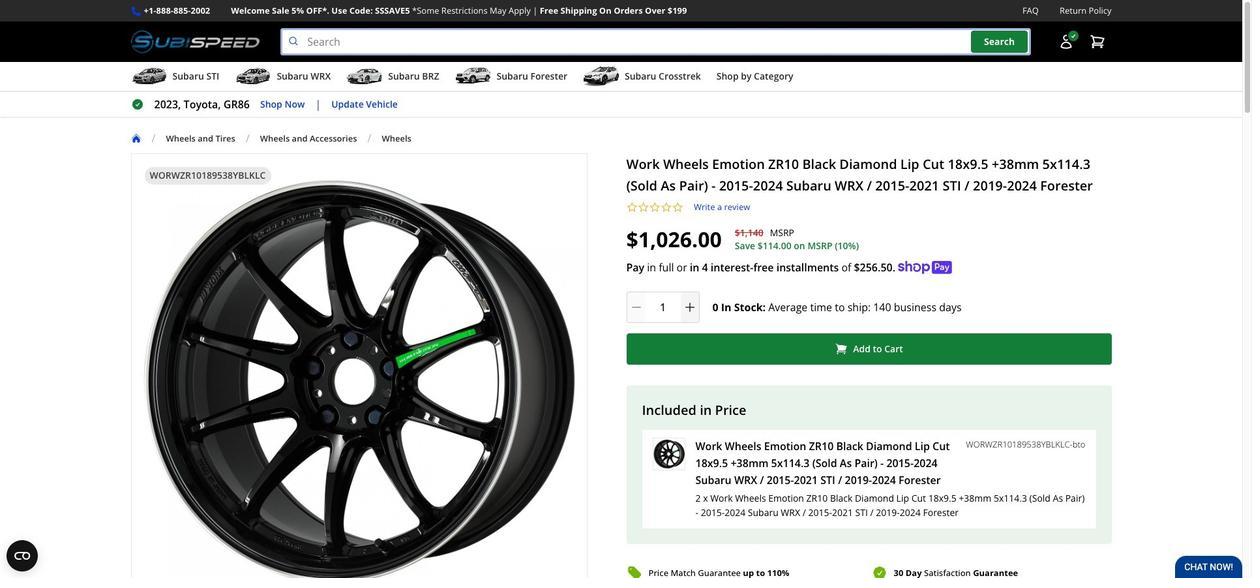 Task type: describe. For each thing, give the bounding box(es) containing it.
2 empty star image from the left
[[638, 202, 649, 213]]

a subaru brz thumbnail image image
[[347, 67, 383, 86]]

home image
[[131, 133, 141, 144]]

1 empty star image from the left
[[627, 202, 638, 213]]

1 empty star image from the left
[[649, 202, 661, 213]]

open widget image
[[7, 540, 38, 572]]

a subaru sti thumbnail image image
[[131, 67, 167, 86]]

a subaru forester thumbnail image image
[[455, 67, 492, 86]]

2 empty star image from the left
[[661, 202, 672, 213]]

3 empty star image from the left
[[672, 202, 684, 213]]

subispeed logo image
[[131, 28, 260, 56]]

a subaru wrx thumbnail image image
[[235, 67, 272, 86]]

increment image
[[683, 301, 696, 314]]



Task type: locate. For each thing, give the bounding box(es) containing it.
empty star image
[[649, 202, 661, 213], [661, 202, 672, 213]]

decrement image
[[630, 301, 643, 314]]

button image
[[1059, 34, 1074, 50]]

None number field
[[627, 291, 700, 323]]

search input field
[[281, 28, 1031, 56]]

worwzr10189538yblklc work wheels emotion zr10 18x9.5 +38 black diamond lip cut (blklc)  - 2015+ wrx / sti, image
[[653, 438, 685, 469]]

a subaru crosstrek thumbnail image image
[[583, 67, 620, 86]]

shop pay image
[[898, 261, 953, 274]]

empty star image
[[627, 202, 638, 213], [638, 202, 649, 213], [672, 202, 684, 213]]



Task type: vqa. For each thing, say whether or not it's contained in the screenshot.
Subispeed logo
yes



